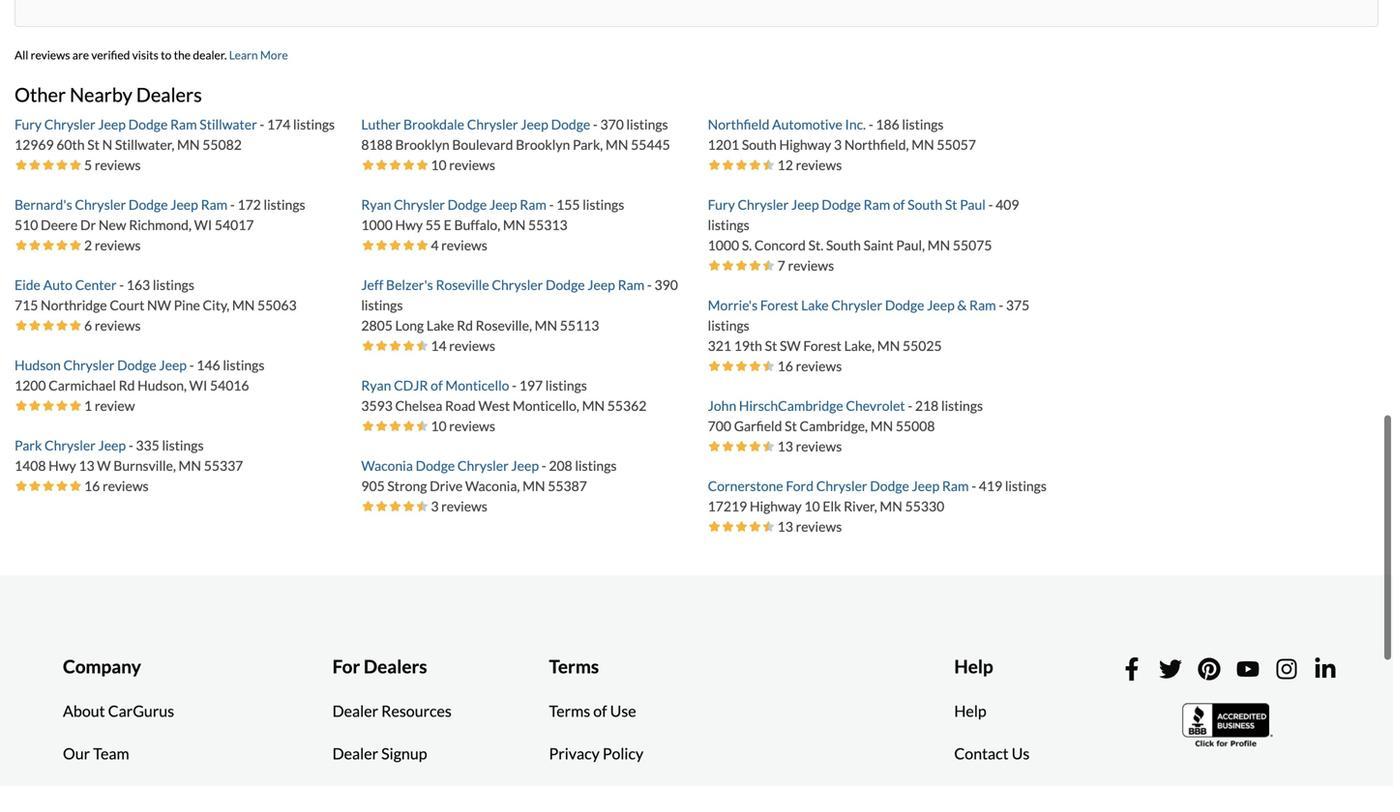 Task type: vqa. For each thing, say whether or not it's contained in the screenshot.
Down payment (0%) text box
no



Task type: locate. For each thing, give the bounding box(es) containing it.
1201
[[708, 136, 739, 152]]

listings right 172
[[264, 196, 305, 212]]

listings
[[293, 115, 335, 132], [627, 115, 668, 132], [902, 115, 944, 132], [264, 196, 305, 212], [583, 196, 624, 212], [708, 216, 750, 232], [153, 276, 194, 292], [361, 296, 403, 313], [708, 317, 750, 333], [223, 356, 265, 373], [546, 377, 587, 393], [942, 397, 983, 413], [162, 437, 204, 453], [575, 457, 617, 473], [1005, 477, 1047, 494]]

hwy down park chrysler jeep link
[[49, 457, 76, 473]]

5 reviews
[[84, 156, 141, 172]]

0 horizontal spatial hwy
[[49, 457, 76, 473]]

0 vertical spatial 10
[[431, 156, 447, 172]]

1 vertical spatial help
[[954, 701, 987, 720]]

paul
[[960, 196, 986, 212]]

reviews down road
[[449, 417, 495, 434]]

star half image for s.
[[762, 258, 776, 272]]

1 vertical spatial star half image
[[415, 338, 429, 352]]

0 vertical spatial help
[[954, 655, 994, 677]]

0 vertical spatial 3
[[834, 136, 842, 152]]

highway down ford
[[750, 498, 802, 514]]

jeep up hudson,
[[159, 356, 187, 373]]

south right st.
[[826, 236, 861, 253]]

1 vertical spatial terms
[[549, 701, 590, 720]]

jeep up 8188 brooklyn boulevard brooklyn park, mn 55445
[[521, 115, 549, 132]]

0 horizontal spatial fury
[[15, 115, 42, 132]]

cambridge,
[[800, 417, 868, 434]]

listings inside - 390 listings
[[361, 296, 403, 313]]

1 horizontal spatial 16 reviews
[[778, 357, 842, 374]]

- left 174
[[260, 115, 264, 132]]

nw
[[147, 296, 171, 313]]

dealers
[[136, 82, 202, 106], [364, 655, 427, 677]]

privacy
[[549, 744, 600, 763]]

1 vertical spatial dealer
[[332, 744, 378, 763]]

reviews for ryan chrysler dodge jeep ram - 155 listings
[[441, 236, 488, 253]]

of left use
[[593, 701, 607, 720]]

1 terms from the top
[[549, 655, 599, 677]]

ram up stillwater,
[[170, 115, 197, 132]]

16 reviews for forest
[[778, 357, 842, 374]]

reviews down '12969 60th st n stillwater, mn 55082'
[[95, 156, 141, 172]]

st down hirschcambridge
[[785, 417, 797, 434]]

1 vertical spatial 1000
[[708, 236, 739, 253]]

1 vertical spatial 16
[[84, 477, 100, 494]]

1 horizontal spatial lake
[[801, 296, 829, 313]]

highway down automotive
[[779, 136, 832, 152]]

jeep up 55330
[[912, 477, 940, 494]]

monticello,
[[513, 397, 580, 413]]

reviews down 1000 hwy 55 e buffalo, mn 55313
[[441, 236, 488, 253]]

st for fury chrysler jeep dodge ram stillwater
[[87, 136, 100, 152]]

16 for w
[[84, 477, 100, 494]]

54017
[[215, 216, 254, 232]]

terms
[[549, 655, 599, 677], [549, 701, 590, 720]]

0 horizontal spatial forest
[[760, 296, 799, 313]]

e
[[444, 216, 452, 232]]

2 vertical spatial 13
[[778, 518, 793, 534]]

reviews down the court
[[95, 317, 141, 333]]

star half image left 12
[[762, 157, 776, 171]]

- 390 listings
[[361, 276, 678, 313]]

n
[[102, 136, 112, 152]]

ram left the 419
[[942, 477, 969, 494]]

long
[[395, 317, 424, 333]]

star half image down cornerstone
[[762, 519, 776, 533]]

12969
[[15, 136, 54, 152]]

new
[[99, 216, 126, 232]]

reviews for eide auto center - 163 listings
[[95, 317, 141, 333]]

northfield,
[[845, 136, 909, 152]]

ryan down 8188
[[361, 196, 391, 212]]

park chrysler jeep link
[[15, 437, 129, 453]]

south down northfield
[[742, 136, 777, 152]]

1 vertical spatial ryan
[[361, 377, 391, 393]]

1 vertical spatial lake
[[427, 317, 454, 333]]

dealer for dealer signup
[[332, 744, 378, 763]]

321
[[708, 337, 732, 353]]

1 13 reviews from the top
[[778, 438, 842, 454]]

3
[[834, 136, 842, 152], [431, 498, 439, 514]]

0 vertical spatial dealer
[[332, 701, 378, 720]]

help up help link on the bottom right of page
[[954, 655, 994, 677]]

3 down northfield automotive inc. - 186 listings
[[834, 136, 842, 152]]

chrysler up roseville,
[[492, 276, 543, 292]]

1 horizontal spatial south
[[826, 236, 861, 253]]

st for john hirschcambridge chevrolet
[[785, 417, 797, 434]]

ryan for ryan chrysler dodge jeep ram
[[361, 196, 391, 212]]

fury
[[15, 115, 42, 132], [708, 196, 735, 212]]

jeep up "buffalo,"
[[490, 196, 517, 212]]

3593
[[361, 397, 393, 413]]

forest right sw
[[804, 337, 842, 353]]

reviews down boulevard
[[449, 156, 495, 172]]

419
[[979, 477, 1003, 494]]

dodge up 'richmond,' on the left top of the page
[[129, 196, 168, 212]]

1 horizontal spatial forest
[[804, 337, 842, 353]]

10 down chelsea on the left
[[431, 417, 447, 434]]

contact us link
[[940, 732, 1044, 775]]

dodge up drive
[[416, 457, 455, 473]]

1 ryan from the top
[[361, 196, 391, 212]]

1 vertical spatial 10 reviews
[[431, 417, 495, 434]]

13 down ford
[[778, 518, 793, 534]]

star half image for strong
[[415, 499, 429, 513]]

2 vertical spatial of
[[593, 701, 607, 720]]

ryan up 3593
[[361, 377, 391, 393]]

st left sw
[[765, 337, 777, 353]]

1000 s. concord st. south saint paul, mn 55075
[[708, 236, 992, 253]]

star image
[[361, 157, 375, 171], [375, 157, 388, 171], [415, 157, 429, 171], [762, 157, 776, 171], [28, 238, 42, 251], [375, 238, 388, 251], [402, 238, 415, 251], [415, 238, 429, 251], [735, 258, 749, 272], [749, 258, 762, 272], [15, 318, 28, 332], [42, 318, 55, 332], [388, 338, 402, 352], [402, 338, 415, 352], [415, 338, 429, 352], [722, 359, 735, 372], [735, 359, 749, 372], [749, 359, 762, 372], [69, 398, 82, 412], [361, 419, 375, 432], [375, 419, 388, 432], [415, 419, 429, 432], [722, 439, 735, 453], [735, 439, 749, 453], [762, 439, 776, 453], [15, 479, 28, 492], [42, 479, 55, 492], [69, 479, 82, 492], [361, 499, 375, 513], [388, 499, 402, 513], [415, 499, 429, 513], [722, 519, 735, 533]]

south up paul,
[[908, 196, 943, 212]]

jeep up 'richmond,' on the left top of the page
[[171, 196, 198, 212]]

1 horizontal spatial fury
[[708, 196, 735, 212]]

0 vertical spatial hwy
[[395, 216, 423, 232]]

ryan cdjr of monticello - 197 listings
[[361, 377, 587, 393]]

1 horizontal spatial brooklyn
[[516, 136, 570, 152]]

55
[[425, 216, 441, 232]]

richmond,
[[129, 216, 192, 232]]

2 horizontal spatial south
[[908, 196, 943, 212]]

0 vertical spatial 13 reviews
[[778, 438, 842, 454]]

eide auto center - 163 listings
[[15, 276, 194, 292]]

0 vertical spatial 16 reviews
[[778, 357, 842, 374]]

2 13 reviews from the top
[[778, 518, 842, 534]]

morrie's
[[708, 296, 758, 313]]

court
[[110, 296, 145, 313]]

0 vertical spatial 16
[[778, 357, 793, 374]]

- left 172
[[230, 196, 235, 212]]

rd up the 14 reviews
[[457, 317, 473, 333]]

fury chrysler jeep dodge ram stillwater link
[[15, 115, 260, 132]]

chrysler up carmichael
[[63, 356, 115, 373]]

fury chrysler jeep dodge ram stillwater - 174 listings
[[15, 115, 335, 132]]

10 reviews down road
[[431, 417, 495, 434]]

wi left 54017
[[194, 216, 212, 232]]

fury for fury chrysler jeep dodge ram stillwater - 174 listings
[[15, 115, 42, 132]]

0 vertical spatial star half image
[[762, 157, 776, 171]]

rd
[[457, 317, 473, 333], [119, 377, 135, 393]]

2 dealer from the top
[[332, 744, 378, 763]]

reviews for luther brookdale chrysler jeep dodge - 370 listings
[[449, 156, 495, 172]]

click for the bbb business review of this auto listing service in cambridge ma image
[[1182, 701, 1275, 749]]

13 reviews down 17219 highway 10 elk river, mn 55330
[[778, 518, 842, 534]]

mn left the 55337 at left bottom
[[179, 457, 201, 473]]

0 horizontal spatial dealers
[[136, 82, 202, 106]]

lake up the 14
[[427, 317, 454, 333]]

dealer down for
[[332, 701, 378, 720]]

terms up privacy
[[549, 701, 590, 720]]

0 vertical spatial fury
[[15, 115, 42, 132]]

0 horizontal spatial brooklyn
[[395, 136, 450, 152]]

reviews down 17219 highway 10 elk river, mn 55330
[[796, 518, 842, 534]]

terms for terms
[[549, 655, 599, 677]]

dealers up fury chrysler jeep dodge ram stillwater - 174 listings
[[136, 82, 202, 106]]

listings up pine
[[153, 276, 194, 292]]

905 strong drive waconia, mn 55387
[[361, 477, 587, 494]]

2 10 reviews from the top
[[431, 417, 495, 434]]

- left 155
[[549, 196, 554, 212]]

star half image for highway
[[762, 519, 776, 533]]

reviews for waconia dodge chrysler jeep - 208 listings
[[441, 498, 488, 514]]

1 horizontal spatial hwy
[[395, 216, 423, 232]]

- inside - 390 listings
[[647, 276, 652, 292]]

dealer for dealer resources
[[332, 701, 378, 720]]

0 vertical spatial of
[[893, 196, 905, 212]]

mn left 55387
[[523, 477, 545, 494]]

0 horizontal spatial 16
[[84, 477, 100, 494]]

17219
[[708, 498, 747, 514]]

10 down brookdale
[[431, 156, 447, 172]]

mn right paul,
[[928, 236, 950, 253]]

jeff
[[361, 276, 384, 292]]

reviews for cornerstone ford chrysler dodge jeep ram - 419 listings
[[796, 518, 842, 534]]

fury for fury chrysler jeep dodge ram of south st paul
[[708, 196, 735, 212]]

0 vertical spatial rd
[[457, 317, 473, 333]]

our
[[63, 744, 90, 763]]

0 vertical spatial terms
[[549, 655, 599, 677]]

1 vertical spatial hwy
[[49, 457, 76, 473]]

listings down the morrie's
[[708, 317, 750, 333]]

16 reviews
[[778, 357, 842, 374], [84, 477, 149, 494]]

1 vertical spatial 3
[[431, 498, 439, 514]]

0 horizontal spatial lake
[[427, 317, 454, 333]]

- left 409
[[989, 196, 993, 212]]

help
[[954, 655, 994, 677], [954, 701, 987, 720]]

dealer resources
[[332, 701, 452, 720]]

star half image left 7
[[762, 258, 776, 272]]

dodge up 1200 carmichael rd hudson, wi 54016
[[117, 356, 156, 373]]

1000 left s.
[[708, 236, 739, 253]]

1 vertical spatial 16 reviews
[[84, 477, 149, 494]]

star image
[[15, 157, 28, 171], [28, 157, 42, 171], [42, 157, 55, 171], [55, 157, 69, 171], [69, 157, 82, 171], [388, 157, 402, 171], [402, 157, 415, 171], [708, 157, 722, 171], [722, 157, 735, 171], [735, 157, 749, 171], [749, 157, 762, 171], [15, 238, 28, 251], [42, 238, 55, 251], [55, 238, 69, 251], [69, 238, 82, 251], [361, 238, 375, 251], [388, 238, 402, 251], [708, 258, 722, 272], [722, 258, 735, 272], [762, 258, 776, 272], [28, 318, 42, 332], [55, 318, 69, 332], [69, 318, 82, 332], [361, 338, 375, 352], [375, 338, 388, 352], [708, 359, 722, 372], [762, 359, 776, 372], [15, 398, 28, 412], [28, 398, 42, 412], [42, 398, 55, 412], [55, 398, 69, 412], [388, 419, 402, 432], [402, 419, 415, 432], [708, 439, 722, 453], [749, 439, 762, 453], [28, 479, 42, 492], [55, 479, 69, 492], [375, 499, 388, 513], [402, 499, 415, 513], [708, 519, 722, 533], [735, 519, 749, 533], [749, 519, 762, 533], [762, 519, 776, 533]]

waconia dodge chrysler jeep link
[[361, 457, 542, 473]]

1 10 reviews from the top
[[431, 156, 495, 172]]

of
[[893, 196, 905, 212], [431, 377, 443, 393], [593, 701, 607, 720]]

10 left elk
[[805, 498, 820, 514]]

1 vertical spatial of
[[431, 377, 443, 393]]

lake down 7 reviews
[[801, 296, 829, 313]]

2 vertical spatial star half image
[[762, 359, 776, 372]]

reviews for ryan cdjr of monticello - 197 listings
[[449, 417, 495, 434]]

13 reviews for 10
[[778, 518, 842, 534]]

0 horizontal spatial 16 reviews
[[84, 477, 149, 494]]

14
[[431, 337, 447, 353]]

morrie's forest lake chrysler dodge jeep & ram
[[708, 296, 999, 313]]

nearby
[[70, 82, 132, 106]]

bernard's
[[15, 196, 72, 212]]

13 reviews for st
[[778, 438, 842, 454]]

of right cdjr in the top left of the page
[[431, 377, 443, 393]]

west
[[478, 397, 510, 413]]

163
[[127, 276, 150, 292]]

1 horizontal spatial rd
[[457, 317, 473, 333]]

17219 highway 10 elk river, mn 55330
[[708, 498, 945, 514]]

1 dealer from the top
[[332, 701, 378, 720]]

dealer signup
[[332, 744, 427, 763]]

1 horizontal spatial dealers
[[364, 655, 427, 677]]

0 vertical spatial 13
[[778, 438, 793, 454]]

ram up the 55313
[[520, 196, 547, 212]]

- left 370
[[593, 115, 598, 132]]

dr
[[80, 216, 96, 232]]

review
[[95, 397, 135, 413]]

reviews down 1201 south highway 3 northfield, mn 55057
[[796, 156, 842, 172]]

bernard's chrysler dodge jeep ram link
[[15, 196, 230, 212]]

0 vertical spatial lake
[[801, 296, 829, 313]]

luther brookdale chrysler jeep dodge - 370 listings
[[361, 115, 668, 132]]

star half image
[[762, 157, 776, 171], [415, 338, 429, 352], [762, 359, 776, 372]]

0 vertical spatial ryan
[[361, 196, 391, 212]]

2 terms from the top
[[549, 701, 590, 720]]

155
[[557, 196, 580, 212]]

dealers up dealer resources
[[364, 655, 427, 677]]

listings right 186
[[902, 115, 944, 132]]

1 vertical spatial 10
[[431, 417, 447, 434]]

1 vertical spatial rd
[[119, 377, 135, 393]]

terms up terms of use
[[549, 655, 599, 677]]

south
[[742, 136, 777, 152], [908, 196, 943, 212], [826, 236, 861, 253]]

visits
[[132, 47, 159, 61]]

bernard's chrysler dodge jeep ram - 172 listings
[[15, 196, 305, 212]]

1 horizontal spatial 1000
[[708, 236, 739, 253]]

star half image
[[762, 258, 776, 272], [415, 419, 429, 432], [762, 439, 776, 453], [415, 499, 429, 513], [762, 519, 776, 533]]

reviews down 700 garfield st cambridge, mn 55008
[[796, 438, 842, 454]]

55057
[[937, 136, 976, 152]]

- left the 419
[[972, 477, 976, 494]]

10 reviews
[[431, 156, 495, 172], [431, 417, 495, 434]]

2 vertical spatial 10
[[805, 498, 820, 514]]

jeep up n
[[98, 115, 126, 132]]

dodge up 1000 hwy 55 e buffalo, mn 55313
[[448, 196, 487, 212]]

st left n
[[87, 136, 100, 152]]

ryan chrysler dodge jeep ram - 155 listings
[[361, 196, 624, 212]]

forest down 7
[[760, 296, 799, 313]]

star half image down garfield
[[762, 439, 776, 453]]

-
[[260, 115, 264, 132], [593, 115, 598, 132], [869, 115, 873, 132], [230, 196, 235, 212], [549, 196, 554, 212], [989, 196, 993, 212], [119, 276, 124, 292], [647, 276, 652, 292], [999, 296, 1004, 313], [189, 356, 194, 373], [512, 377, 517, 393], [908, 397, 913, 413], [129, 437, 133, 453], [542, 457, 546, 473], [972, 477, 976, 494]]

1 vertical spatial fury
[[708, 196, 735, 212]]

13 down garfield
[[778, 438, 793, 454]]

st
[[87, 136, 100, 152], [945, 196, 957, 212], [765, 337, 777, 353], [785, 417, 797, 434]]

dealer left signup
[[332, 744, 378, 763]]

pine
[[174, 296, 200, 313]]

13
[[778, 438, 793, 454], [79, 457, 94, 473], [778, 518, 793, 534]]

0 vertical spatial 1000
[[361, 216, 393, 232]]

waconia
[[361, 457, 413, 473]]

dodge up park,
[[551, 115, 590, 132]]

- left the 146 at the top left
[[189, 356, 194, 373]]

2 horizontal spatial of
[[893, 196, 905, 212]]

fury down 1201
[[708, 196, 735, 212]]

star half image for chelsea
[[415, 419, 429, 432]]

privacy policy
[[549, 744, 644, 763]]

reviews down 1408 hwy 13 w burnsville, mn 55337
[[103, 477, 149, 494]]

luther
[[361, 115, 401, 132]]

0 vertical spatial 10 reviews
[[431, 156, 495, 172]]

10 for brooklyn
[[431, 156, 447, 172]]

10 reviews for road
[[431, 417, 495, 434]]

2 ryan from the top
[[361, 377, 391, 393]]

dodge
[[128, 115, 168, 132], [551, 115, 590, 132], [129, 196, 168, 212], [448, 196, 487, 212], [822, 196, 861, 212], [546, 276, 585, 292], [885, 296, 925, 313], [117, 356, 156, 373], [416, 457, 455, 473], [870, 477, 910, 494]]

1 review
[[84, 397, 135, 413]]

waconia dodge chrysler jeep - 208 listings
[[361, 457, 617, 473]]

about cargurus
[[63, 701, 174, 720]]

16 down sw
[[778, 357, 793, 374]]

- left 375
[[999, 296, 1004, 313]]

1 horizontal spatial 16
[[778, 357, 793, 374]]

55330
[[905, 498, 945, 514]]

0 horizontal spatial of
[[431, 377, 443, 393]]

star half image down 19th
[[762, 359, 776, 372]]

55113
[[560, 317, 599, 333]]

1 vertical spatial 13 reviews
[[778, 518, 842, 534]]

54016
[[210, 377, 249, 393]]

0 horizontal spatial 3
[[431, 498, 439, 514]]

jeep
[[98, 115, 126, 132], [521, 115, 549, 132], [171, 196, 198, 212], [490, 196, 517, 212], [792, 196, 819, 212], [588, 276, 615, 292], [927, 296, 955, 313], [159, 356, 187, 373], [98, 437, 126, 453], [511, 457, 539, 473], [912, 477, 940, 494]]

chrysler up s.
[[738, 196, 789, 212]]

0 vertical spatial south
[[742, 136, 777, 152]]

brooklyn down brookdale
[[395, 136, 450, 152]]

6
[[84, 317, 92, 333]]

0 horizontal spatial 1000
[[361, 216, 393, 232]]

700 garfield st cambridge, mn 55008
[[708, 417, 935, 434]]

208
[[549, 457, 573, 473]]



Task type: describe. For each thing, give the bounding box(es) containing it.
waconia,
[[465, 477, 520, 494]]

concord
[[755, 236, 806, 253]]

mn right city,
[[232, 296, 255, 313]]

roseville
[[436, 276, 489, 292]]

dodge up 55025
[[885, 296, 925, 313]]

jeep down 12 reviews
[[792, 196, 819, 212]]

lake for rd
[[427, 317, 454, 333]]

deere
[[41, 216, 78, 232]]

1 vertical spatial dealers
[[364, 655, 427, 677]]

listings right '335'
[[162, 437, 204, 453]]

0 vertical spatial forest
[[760, 296, 799, 313]]

chrysler up boulevard
[[467, 115, 518, 132]]

fury chrysler jeep dodge ram of south st paul link
[[708, 196, 989, 212]]

more
[[260, 47, 288, 61]]

stillwater
[[200, 115, 257, 132]]

elk
[[823, 498, 841, 514]]

listings up monticello,
[[546, 377, 587, 393]]

172
[[238, 196, 261, 212]]

carmichael
[[49, 377, 116, 393]]

- right the inc. at the right of the page
[[869, 115, 873, 132]]

hudson
[[15, 356, 61, 373]]

listings right the 419
[[1005, 477, 1047, 494]]

55387
[[548, 477, 587, 494]]

terms for terms of use
[[549, 701, 590, 720]]

reviews down the 2805 long lake rd roseville, mn 55113
[[449, 337, 495, 353]]

signup
[[381, 744, 427, 763]]

1 help from the top
[[954, 655, 994, 677]]

chrysler up elk
[[816, 477, 868, 494]]

2 reviews
[[84, 236, 141, 253]]

335
[[136, 437, 159, 453]]

dodge up "1000 s. concord st. south saint paul, mn 55075"
[[822, 196, 861, 212]]

0 horizontal spatial rd
[[119, 377, 135, 393]]

chelsea
[[395, 397, 443, 413]]

0 vertical spatial wi
[[194, 216, 212, 232]]

fury chrysler jeep dodge ram of south st paul
[[708, 196, 989, 212]]

star half image for 12 reviews
[[762, 157, 776, 171]]

listings right 155
[[583, 196, 624, 212]]

mn down fury chrysler jeep dodge ram stillwater - 174 listings
[[177, 136, 200, 152]]

1000 for 1000 s. concord st. south saint paul, mn 55075
[[708, 236, 739, 253]]

1408
[[15, 457, 46, 473]]

370
[[600, 115, 624, 132]]

w
[[97, 457, 111, 473]]

1 vertical spatial forest
[[804, 337, 842, 353]]

listings inside - 375 listings
[[708, 317, 750, 333]]

star half image for 14 reviews
[[415, 338, 429, 352]]

1200 carmichael rd hudson, wi 54016
[[15, 377, 249, 393]]

mn down cornerstone ford chrysler dodge jeep ram - 419 listings
[[880, 498, 903, 514]]

- left 208
[[542, 457, 546, 473]]

13 for cornerstone
[[778, 518, 793, 534]]

- left 163
[[119, 276, 124, 292]]

hudson chrysler dodge jeep link
[[15, 356, 189, 373]]

boulevard
[[452, 136, 513, 152]]

mn down chevrolet
[[871, 417, 893, 434]]

contact
[[954, 744, 1009, 763]]

hwy for 1000
[[395, 216, 423, 232]]

reviews down st.
[[788, 257, 834, 273]]

jeep up w
[[98, 437, 126, 453]]

55362
[[607, 397, 647, 413]]

jeff belzer's roseville chrysler dodge jeep ram
[[361, 276, 647, 292]]

0 vertical spatial highway
[[779, 136, 832, 152]]

road
[[445, 397, 476, 413]]

listings inside - 409 listings
[[708, 216, 750, 232]]

ram up 54017
[[201, 196, 228, 212]]

chrysler up new
[[75, 196, 126, 212]]

1 horizontal spatial of
[[593, 701, 607, 720]]

cornerstone ford chrysler dodge jeep ram - 419 listings
[[708, 477, 1047, 494]]

mn down ryan chrysler dodge jeep ram - 155 listings
[[503, 216, 526, 232]]

12969 60th st n stillwater, mn 55082
[[15, 136, 242, 152]]

1 vertical spatial south
[[908, 196, 943, 212]]

terms of use link
[[535, 690, 651, 732]]

mn down 370
[[606, 136, 628, 152]]

jeep left 208
[[511, 457, 539, 473]]

cornerstone
[[708, 477, 783, 494]]

mn left 55113 on the left top of page
[[535, 317, 557, 333]]

automotive
[[772, 115, 843, 132]]

- left 218
[[908, 397, 913, 413]]

listings up 54016
[[223, 356, 265, 373]]

8188 brooklyn boulevard brooklyn park, mn 55445
[[361, 136, 670, 152]]

listings right 174
[[293, 115, 335, 132]]

auto
[[43, 276, 72, 292]]

company
[[63, 655, 141, 677]]

1200
[[15, 377, 46, 393]]

hwy for 1408
[[49, 457, 76, 473]]

1000 hwy 55 e buffalo, mn 55313
[[361, 216, 568, 232]]

715
[[15, 296, 38, 313]]

510
[[15, 216, 38, 232]]

55025
[[903, 337, 942, 353]]

park chrysler jeep - 335 listings
[[15, 437, 204, 453]]

help link
[[940, 690, 1001, 732]]

186
[[876, 115, 900, 132]]

all reviews are verified visits to the dealer. learn more
[[15, 47, 288, 61]]

listings up 55387
[[575, 457, 617, 473]]

chrysler up lake,
[[832, 296, 883, 313]]

mn left 55362
[[582, 397, 605, 413]]

cornerstone ford chrysler dodge jeep ram link
[[708, 477, 972, 494]]

us
[[1012, 744, 1030, 763]]

for dealers
[[332, 655, 427, 677]]

terms of use
[[549, 701, 636, 720]]

contact us
[[954, 744, 1030, 763]]

1 vertical spatial highway
[[750, 498, 802, 514]]

chrysler right park
[[44, 437, 96, 453]]

ram up saint
[[864, 196, 890, 212]]

- left '335'
[[129, 437, 133, 453]]

dodge up 55113 on the left top of page
[[546, 276, 585, 292]]

700
[[708, 417, 732, 434]]

dodge up stillwater,
[[128, 115, 168, 132]]

hudson chrysler dodge jeep - 146 listings
[[15, 356, 265, 373]]

1 horizontal spatial 3
[[834, 136, 842, 152]]

10 reviews for boulevard
[[431, 156, 495, 172]]

park,
[[573, 136, 603, 152]]

174
[[267, 115, 291, 132]]

lake,
[[844, 337, 875, 353]]

learn
[[229, 47, 258, 61]]

1 vertical spatial wi
[[189, 377, 207, 393]]

roseville,
[[476, 317, 532, 333]]

our team link
[[48, 732, 144, 775]]

2 brooklyn from the left
[[516, 136, 570, 152]]

jeep left &
[[927, 296, 955, 313]]

burnsville,
[[113, 457, 176, 473]]

16 reviews for burnsville,
[[84, 477, 149, 494]]

learn more link
[[229, 47, 288, 61]]

chrysler up 905 strong drive waconia, mn 55387
[[458, 457, 509, 473]]

star half image for 16 reviews
[[762, 359, 776, 372]]

1 brooklyn from the left
[[395, 136, 450, 152]]

cdjr
[[394, 377, 428, 393]]

eide auto center link
[[15, 276, 119, 292]]

2 help from the top
[[954, 701, 987, 720]]

resources
[[381, 701, 452, 720]]

reviews for northfield automotive inc. - 186 listings
[[796, 156, 842, 172]]

chrysler up 55
[[394, 196, 445, 212]]

st left paul
[[945, 196, 957, 212]]

390
[[655, 276, 678, 292]]

0 horizontal spatial south
[[742, 136, 777, 152]]

13 for john
[[778, 438, 793, 454]]

- inside - 375 listings
[[999, 296, 1004, 313]]

hudson,
[[138, 377, 187, 393]]

morrie's forest lake chrysler dodge jeep & ram link
[[708, 296, 999, 313]]

2 vertical spatial south
[[826, 236, 861, 253]]

dodge up river,
[[870, 477, 910, 494]]

the
[[174, 47, 191, 61]]

reviews right all
[[31, 47, 70, 61]]

lake for chrysler
[[801, 296, 829, 313]]

mn right lake,
[[877, 337, 900, 353]]

jeep up 55113 on the left top of page
[[588, 276, 615, 292]]

star half image for garfield
[[762, 439, 776, 453]]

reviews for fury chrysler jeep dodge ram stillwater - 174 listings
[[95, 156, 141, 172]]

55337
[[204, 457, 243, 473]]

ryan for ryan cdjr of monticello
[[361, 377, 391, 393]]

ryan chrysler dodge jeep ram link
[[361, 196, 549, 212]]

inc.
[[845, 115, 866, 132]]

about cargurus link
[[48, 690, 189, 732]]

reviews down 321 19th st sw forest lake, mn 55025
[[796, 357, 842, 374]]

st for morrie's forest lake chrysler dodge jeep & ram
[[765, 337, 777, 353]]

ram left 390
[[618, 276, 645, 292]]

listings right 218
[[942, 397, 983, 413]]

16 for sw
[[778, 357, 793, 374]]

1000 for 1000 hwy 55 e buffalo, mn 55313
[[361, 216, 393, 232]]

stillwater,
[[115, 136, 175, 152]]

10 for chelsea
[[431, 417, 447, 434]]

- inside - 409 listings
[[989, 196, 993, 212]]

55063
[[257, 296, 297, 313]]

4
[[431, 236, 439, 253]]

chrysler up 60th
[[44, 115, 95, 132]]

60th
[[56, 136, 85, 152]]

verified
[[91, 47, 130, 61]]

reviews for bernard's chrysler dodge jeep ram - 172 listings
[[95, 236, 141, 253]]

1 vertical spatial 13
[[79, 457, 94, 473]]

218
[[915, 397, 939, 413]]

about
[[63, 701, 105, 720]]

mn left 55057
[[912, 136, 934, 152]]

- left 197
[[512, 377, 517, 393]]

ryan cdjr of monticello link
[[361, 377, 512, 393]]

listings up 55445 at the top of page
[[627, 115, 668, 132]]

0 vertical spatial dealers
[[136, 82, 202, 106]]

city,
[[203, 296, 230, 313]]

ram right &
[[970, 296, 996, 313]]

reviews for john hirschcambridge chevrolet - 218 listings
[[796, 438, 842, 454]]

reviews for park chrysler jeep - 335 listings
[[103, 477, 149, 494]]

dealer resources link
[[318, 690, 466, 732]]



